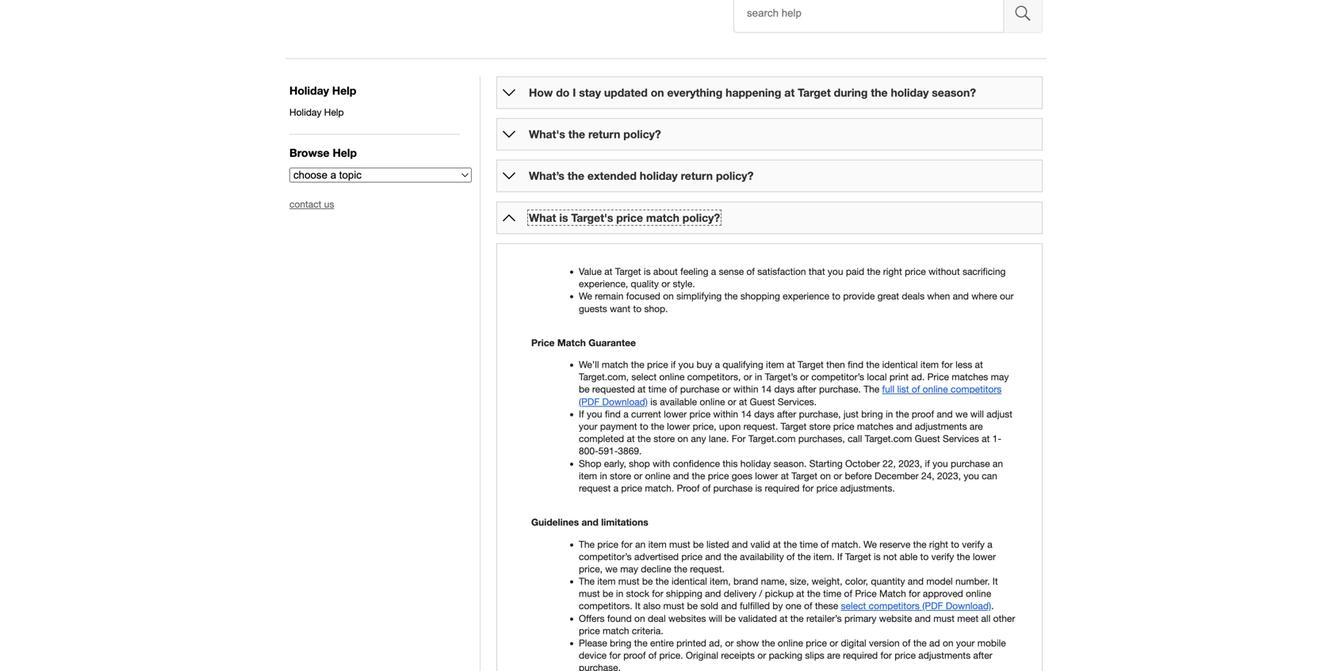 Task type: locate. For each thing, give the bounding box(es) containing it.
your up completed
[[579, 421, 598, 432]]

circle arrow e image
[[503, 86, 516, 99], [503, 128, 516, 141]]

0 vertical spatial it
[[993, 576, 998, 587]]

upon
[[719, 421, 741, 432]]

select inside we'll match the price if you buy a qualifying item at target then find the identical item for less at target.com, select online competitors, or in target's or competitor's local print ad. price matches may be requested at time of purchase or within 14 days after purchase. the
[[632, 372, 657, 383]]

1 horizontal spatial time
[[800, 539, 818, 550]]

adjustments.
[[841, 483, 895, 494]]

at inside the price for an item must be listed and valid at the time of match. we reserve the right to verify a competitor's advertised price and the availability of the item. if target is not able to verify the lower price, we may decline the request.
[[773, 539, 781, 550]]

how
[[529, 86, 553, 99]]

1 horizontal spatial price
[[855, 589, 877, 600]]

1 horizontal spatial after
[[798, 384, 817, 395]]

online inside we'll match the price if you buy a qualifying item at target then find the identical item for less at target.com, select online competitors, or in target's or competitor's local print ad. price matches may be requested at time of purchase or within 14 days after purchase. the
[[660, 372, 685, 383]]

1 horizontal spatial verify
[[962, 539, 985, 550]]

is inside if you find a current lower price within 14 days after purchase, just bring in the proof and we will adjust your payment to the lower price, upon request. target store price matches and adjustments are completed at the store on any lane. for target.com purchases, call target.com guest services at 1- 800-591-3869. shop early, shop with confidence this holiday season. starting october 22, 2023, if you purchase an item in store or online and the price goes lower at target on or before december 24, 2023, you can request a price match. proof of purchase is required for price adjustments.
[[756, 483, 762, 494]]

0 vertical spatial required
[[765, 483, 800, 494]]

of up "available"
[[670, 384, 678, 395]]

of inside value at target is about feeling a sense of satisfaction that you paid the right price without sacrificing experience, quality or style. we remain focused on simplifying the shopping experience to provide great deals when and where our guests want to shop.
[[747, 266, 755, 277]]

1 vertical spatial store
[[654, 434, 675, 445]]

price inside we'll match the price if you buy a qualifying item at target then find the identical item for less at target.com, select online competitors, or in target's or competitor's local print ad. price matches may be requested at time of purchase or within 14 days after purchase. the
[[647, 359, 668, 370]]

services.
[[778, 396, 817, 408]]

None image field
[[1005, 0, 1043, 33]]

find
[[848, 359, 864, 370], [605, 409, 621, 420]]

circle arrow e image left the what's
[[503, 128, 516, 141]]

0 vertical spatial adjustments
[[915, 421, 967, 432]]

2 vertical spatial time
[[824, 589, 842, 600]]

at right valid
[[773, 539, 781, 550]]

we inside value at target is about feeling a sense of satisfaction that you paid the right price without sacrificing experience, quality or style. we remain focused on simplifying the shopping experience to provide great deals when and where our guests want to shop.
[[579, 291, 592, 302]]

0 horizontal spatial 14
[[741, 409, 752, 420]]

0 vertical spatial price
[[532, 337, 555, 349]]

item
[[766, 359, 785, 370], [921, 359, 939, 370], [579, 471, 597, 482], [649, 539, 667, 550], [598, 576, 616, 587]]

policy? for match
[[683, 211, 720, 224]]

within inside we'll match the price if you buy a qualifying item at target then find the identical item for less at target.com, select online competitors, or in target's or competitor's local print ad. price matches may be requested at time of purchase or within 14 days after purchase. the
[[734, 384, 759, 395]]

1 horizontal spatial required
[[843, 651, 878, 662]]

0 horizontal spatial 2023,
[[899, 458, 923, 469]]

2 horizontal spatial price
[[928, 372, 950, 383]]

select up primary
[[841, 601, 867, 612]]

1 vertical spatial required
[[843, 651, 878, 662]]

required inside offers found on deal websites will be validated at the retailer's primary website and must meet all other price match criteria. please bring the entire printed ad, or show the online price or digital version of the ad on your mobile device for proof of price. original receipts or packing slips are required for price adjustments after purchase.
[[843, 651, 878, 662]]

0 vertical spatial we
[[579, 291, 592, 302]]

2 horizontal spatial time
[[824, 589, 842, 600]]

it down stock
[[635, 601, 641, 612]]

1 horizontal spatial it
[[993, 576, 998, 587]]

matches inside we'll match the price if you buy a qualifying item at target then find the identical item for less at target.com, select online competitors, or in target's or competitor's local print ad. price matches may be requested at time of purchase or within 14 days after purchase. the
[[952, 372, 989, 383]]

0 vertical spatial proof
[[912, 409, 935, 420]]

2 vertical spatial match
[[603, 626, 630, 637]]

price, inside the price for an item must be listed and valid at the time of match. we reserve the right to verify a competitor's advertised price and the availability of the item. if target is not able to verify the lower price, we may decline the request.
[[579, 564, 603, 575]]

2 circle arrow e image from the top
[[503, 128, 516, 141]]

at
[[785, 86, 795, 99], [605, 266, 613, 277], [787, 359, 795, 370], [975, 359, 983, 370], [638, 384, 646, 395], [739, 396, 747, 408], [627, 434, 635, 445], [982, 434, 990, 445], [781, 471, 789, 482], [773, 539, 781, 550], [797, 589, 805, 600], [780, 613, 788, 625]]

you right that
[[828, 266, 844, 277]]

within inside if you find a current lower price within 14 days after purchase, just bring in the proof and we will adjust your payment to the lower price, upon request. target store price matches and adjustments are completed at the store on any lane. for target.com purchases, call target.com guest services at 1- 800-591-3869. shop early, shop with confidence this holiday season. starting october 22, 2023, if you purchase an item in store or online and the price goes lower at target on or before december 24, 2023, you can request a price match. proof of purchase is required for price adjustments.
[[714, 409, 739, 420]]

verify
[[962, 539, 985, 550], [932, 552, 955, 563]]

0 vertical spatial will
[[971, 409, 984, 420]]

identical inside the item must be the identical item, brand name, size, weight, color, quantity and model number. it must be in stock for shipping and delivery / pickup at the time of price match for approved online competitors. it also must be sold and fulfilled by one of these
[[672, 576, 707, 587]]

0 horizontal spatial bring
[[610, 638, 632, 649]]

the inside the price for an item must be listed and valid at the time of match. we reserve the right to verify a competitor's advertised price and the availability of the item. if target is not able to verify the lower price, we may decline the request.
[[579, 539, 595, 550]]

0 horizontal spatial are
[[828, 651, 841, 662]]

download)
[[603, 396, 648, 408], [946, 601, 992, 612]]

you up 24,
[[933, 458, 949, 469]]

at right 'less'
[[975, 359, 983, 370]]

sacrificing
[[963, 266, 1006, 277]]

for up purchase.
[[610, 651, 621, 662]]

find inside we'll match the price if you buy a qualifying item at target then find the identical item for less at target.com, select online competitors, or in target's or competitor's local print ad. price matches may be requested at time of purchase or within 14 days after purchase. the
[[848, 359, 864, 370]]

able
[[900, 552, 918, 563]]

if up 24,
[[925, 458, 930, 469]]

0 horizontal spatial price
[[532, 337, 555, 349]]

1 vertical spatial proof
[[624, 651, 646, 662]]

slips
[[805, 651, 825, 662]]

season?
[[932, 86, 977, 99]]

in left stock
[[616, 589, 624, 600]]

available
[[660, 396, 697, 408]]

1 horizontal spatial price,
[[693, 421, 717, 432]]

1 vertical spatial holiday help
[[290, 107, 344, 118]]

remain
[[595, 291, 624, 302]]

.
[[992, 601, 994, 612]]

if down (pdf
[[579, 409, 584, 420]]

0 vertical spatial matches
[[952, 372, 989, 383]]

you inside value at target is about feeling a sense of satisfaction that you paid the right price without sacrificing experience, quality or style. we remain focused on simplifying the shopping experience to provide great deals when and where our guests want to shop.
[[828, 266, 844, 277]]

price left guarantee
[[532, 337, 555, 349]]

1 vertical spatial adjustments
[[919, 651, 971, 662]]

after inside offers found on deal websites will be validated at the retailer's primary website and must meet all other price match criteria. please bring the entire printed ad, or show the online price or digital version of the ad on your mobile device for proof of price. original receipts or packing slips are required for price adjustments after purchase.
[[974, 651, 993, 662]]

1 vertical spatial if
[[925, 458, 930, 469]]

online inside full list of online competitors (pdf download)
[[923, 384, 949, 395]]

reserve
[[880, 539, 911, 550]]

0 vertical spatial select
[[632, 372, 657, 383]]

price up the slips
[[806, 638, 827, 649]]

guests
[[579, 303, 607, 314]]

1 vertical spatial identical
[[672, 576, 707, 587]]

0 vertical spatial find
[[848, 359, 864, 370]]

online up "available"
[[660, 372, 685, 383]]

us
[[324, 199, 334, 210]]

0 horizontal spatial verify
[[932, 552, 955, 563]]

select
[[632, 372, 657, 383], [841, 601, 867, 612]]

0 horizontal spatial an
[[636, 539, 646, 550]]

0 vertical spatial right
[[884, 266, 903, 277]]

match down the what's the extended holiday return policy? link
[[646, 211, 680, 224]]

at up upon
[[739, 396, 747, 408]]

0 horizontal spatial price,
[[579, 564, 603, 575]]

of up the item.
[[821, 539, 829, 550]]

1 vertical spatial return
[[681, 170, 713, 183]]

proof
[[912, 409, 935, 420], [624, 651, 646, 662]]

after down mobile
[[974, 651, 993, 662]]

1 horizontal spatial are
[[970, 421, 983, 432]]

or down about
[[662, 278, 670, 290]]

and inside offers found on deal websites will be validated at the retailer's primary website and must meet all other price match criteria. please bring the entire printed ad, or show the online price or digital version of the ad on your mobile device for proof of price. original receipts or packing slips are required for price adjustments after purchase.
[[915, 613, 931, 625]]

1 vertical spatial price
[[928, 372, 950, 383]]

required down season. at the right of page
[[765, 483, 800, 494]]

be inside offers found on deal websites will be validated at the retailer's primary website and must meet all other price match criteria. please bring the entire printed ad, or show the online price or digital version of the ad on your mobile device for proof of price. original receipts or packing slips are required for price adjustments after purchase.
[[725, 613, 736, 625]]

1 horizontal spatial will
[[971, 409, 984, 420]]

or right the ad,
[[725, 638, 734, 649]]

quality
[[631, 278, 659, 290]]

shop
[[629, 458, 650, 469]]

0 vertical spatial are
[[970, 421, 983, 432]]

time inside we'll match the price if you buy a qualifying item at target then find the identical item for less at target.com, select online competitors, or in target's or competitor's local print ad. price matches may be requested at time of purchase or within 14 days after purchase. the
[[649, 384, 667, 395]]

select competitors (pdf download) .
[[841, 601, 994, 612]]

or inside value at target is about feeling a sense of satisfaction that you paid the right price without sacrificing experience, quality or style. we remain focused on simplifying the shopping experience to provide great deals when and where our guests want to shop.
[[662, 278, 670, 290]]

online up packing
[[778, 638, 804, 649]]

item,
[[710, 576, 731, 587]]

guidelines and limitations
[[532, 517, 649, 528]]

that
[[809, 266, 825, 277]]

everything
[[668, 86, 723, 99]]

14 down "target's"
[[761, 384, 772, 395]]

matches down 'less'
[[952, 372, 989, 383]]

the down guidelines and limitations
[[579, 539, 595, 550]]

1 horizontal spatial request.
[[744, 421, 778, 432]]

pickup
[[765, 589, 794, 600]]

1 vertical spatial competitor's
[[579, 552, 632, 563]]

after inside we'll match the price if you buy a qualifying item at target then find the identical item for less at target.com, select online competitors, or in target's or competitor's local print ad. price matches may be requested at time of purchase or within 14 days after purchase. the
[[798, 384, 817, 395]]

target up quality
[[615, 266, 641, 277]]

1 horizontal spatial identical
[[883, 359, 918, 370]]

simplifying
[[677, 291, 722, 302]]

if inside we'll match the price if you buy a qualifying item at target then find the identical item for less at target.com, select online competitors, or in target's or competitor's local print ad. price matches may be requested at time of purchase or within 14 days after purchase. the
[[671, 359, 676, 370]]

will down 'sold'
[[709, 613, 723, 625]]

navigation
[[290, 84, 472, 401]]

days inside we'll match the price if you buy a qualifying item at target then find the identical item for less at target.com, select online competitors, or in target's or competitor's local print ad. price matches may be requested at time of purchase or within 14 days after purchase. the
[[775, 384, 795, 395]]

guest inside if you find a current lower price within 14 days after purchase, just bring in the proof and we will adjust your payment to the lower price, upon request. target store price matches and adjustments are completed at the store on any lane. for target.com purchases, call target.com guest services at 1- 800-591-3869. shop early, shop with confidence this holiday season. starting october 22, 2023, if you purchase an item in store or online and the price goes lower at target on or before december 24, 2023, you can request a price match. proof of purchase is required for price adjustments.
[[915, 434, 941, 445]]

time down weight,
[[824, 589, 842, 600]]

must up 'advertised'
[[670, 539, 691, 550]]

on up shop.
[[663, 291, 674, 302]]

what's the return policy?
[[529, 128, 661, 141]]

bring inside offers found on deal websites will be validated at the retailer's primary website and must meet all other price match criteria. please bring the entire printed ad, or show the online price or digital version of the ad on your mobile device for proof of price. original receipts or packing slips are required for price adjustments after purchase.
[[610, 638, 632, 649]]

0 vertical spatial your
[[579, 421, 598, 432]]

will inside offers found on deal websites will be validated at the retailer's primary website and must meet all other price match criteria. please bring the entire printed ad, or show the online price or digital version of the ad on your mobile device for proof of price. original receipts or packing slips are required for price adjustments after purchase.
[[709, 613, 723, 625]]

0 vertical spatial 14
[[761, 384, 772, 395]]

experience,
[[579, 278, 628, 290]]

0 vertical spatial time
[[649, 384, 667, 395]]

0 horizontal spatial required
[[765, 483, 800, 494]]

competitors,
[[688, 372, 741, 383]]

how do i stay updated on everything happening at target during the holiday season? link
[[529, 86, 977, 99]]

be left "listed"
[[693, 539, 704, 550]]

an up 'advertised'
[[636, 539, 646, 550]]

and inside value at target is about feeling a sense of satisfaction that you paid the right price without sacrificing experience, quality or style. we remain focused on simplifying the shopping experience to provide great deals when and where our guests want to shop.
[[953, 291, 969, 302]]

a left sense
[[711, 266, 717, 277]]

0 vertical spatial holiday help
[[290, 84, 357, 97]]

0 horizontal spatial it
[[635, 601, 641, 612]]

0 horizontal spatial competitor's
[[579, 552, 632, 563]]

of right sense
[[747, 266, 755, 277]]

sense
[[719, 266, 744, 277]]

1 horizontal spatial holiday
[[741, 458, 771, 469]]

local
[[867, 372, 887, 383]]

1 horizontal spatial guest
[[915, 434, 941, 445]]

the left the item.
[[798, 552, 811, 563]]

1 the from the top
[[579, 539, 595, 550]]

verify up the number.
[[962, 539, 985, 550]]

a up payment
[[624, 409, 629, 420]]

2 vertical spatial price
[[855, 589, 877, 600]]

holiday left season?
[[891, 86, 929, 99]]

proof inside offers found on deal websites will be validated at the retailer's primary website and must meet all other price match criteria. please bring the entire printed ad, or show the online price or digital version of the ad on your mobile device for proof of price. original receipts or packing slips are required for price adjustments after purchase.
[[624, 651, 646, 662]]

0 horizontal spatial request.
[[690, 564, 725, 575]]

purchase
[[680, 384, 720, 395], [951, 458, 990, 469], [714, 483, 753, 494]]

2023, up december
[[899, 458, 923, 469]]

target.com up 22,
[[865, 434, 913, 445]]

payment
[[600, 421, 637, 432]]

0 vertical spatial the
[[579, 539, 595, 550]]

1 horizontal spatial find
[[848, 359, 864, 370]]

0 vertical spatial price,
[[693, 421, 717, 432]]

price down version
[[895, 651, 916, 662]]

by
[[773, 601, 783, 612]]

item inside the item must be the identical item, brand name, size, weight, color, quantity and model number. it must be in stock for shipping and delivery / pickup at the time of price match for approved online competitors. it also must be sold and fulfilled by one of these
[[598, 576, 616, 587]]

2 the from the top
[[579, 576, 595, 587]]

price right ad.
[[928, 372, 950, 383]]

at down size, at the bottom right of page
[[797, 589, 805, 600]]

0 horizontal spatial match.
[[645, 483, 675, 494]]

0 vertical spatial match.
[[645, 483, 675, 494]]

guest
[[750, 396, 775, 408], [915, 434, 941, 445]]

requested
[[592, 384, 635, 395]]

decline
[[641, 564, 672, 575]]

1 vertical spatial select
[[841, 601, 867, 612]]

1 vertical spatial after
[[777, 409, 797, 420]]

match.
[[645, 483, 675, 494], [832, 539, 861, 550]]

at up "target's"
[[787, 359, 795, 370]]

be up (pdf
[[579, 384, 590, 395]]

where
[[972, 291, 998, 302]]

1 vertical spatial match.
[[832, 539, 861, 550]]

1 vertical spatial days
[[755, 409, 775, 420]]

the right 'what's'
[[568, 170, 585, 183]]

browse help
[[290, 147, 357, 160]]

you
[[828, 266, 844, 277], [679, 359, 694, 370], [587, 409, 603, 420], [933, 458, 949, 469], [964, 471, 980, 482]]

1 vertical spatial matches
[[857, 421, 894, 432]]

price, left we may
[[579, 564, 603, 575]]

0 vertical spatial within
[[734, 384, 759, 395]]

0 horizontal spatial store
[[610, 471, 631, 482]]

guest down "target's"
[[750, 396, 775, 408]]

other
[[994, 613, 1016, 625]]

and up proof
[[673, 471, 689, 482]]

at inside offers found on deal websites will be validated at the retailer's primary website and must meet all other price match criteria. please bring the entire printed ad, or show the online price or digital version of the ad on your mobile device for proof of price. original receipts or packing slips are required for price adjustments after purchase.
[[780, 613, 788, 625]]

be down delivery
[[725, 613, 736, 625]]

or down 'shop'
[[634, 471, 643, 482]]

weight,
[[812, 576, 843, 587]]

3869.
[[618, 446, 642, 457]]

we
[[579, 291, 592, 302], [864, 539, 877, 550]]

less
[[956, 359, 973, 370]]

at inside the item must be the identical item, brand name, size, weight, color, quantity and model number. it must be in stock for shipping and delivery / pickup at the time of price match for approved online competitors. it also must be sold and fulfilled by one of these
[[797, 589, 805, 600]]

paid
[[846, 266, 865, 277]]

we'll match the price if you buy a qualifying item at target then find the identical item for less at target.com, select online competitors, or in target's or competitor's local print ad. price matches may be requested at time of purchase or within 14 days after purchase. the
[[579, 359, 1009, 395]]

of right proof
[[703, 483, 711, 494]]

if
[[579, 409, 584, 420], [838, 552, 843, 563]]

1 horizontal spatial download)
[[946, 601, 992, 612]]

search help text field
[[734, 0, 1005, 33]]

0 horizontal spatial after
[[777, 409, 797, 420]]

a up the number.
[[988, 539, 993, 550]]

0 horizontal spatial your
[[579, 421, 598, 432]]

1 holiday help from the top
[[290, 84, 357, 97]]

must
[[670, 539, 691, 550], [619, 576, 640, 587], [579, 589, 600, 600], [664, 601, 685, 612], [934, 613, 955, 625]]

of
[[747, 266, 755, 277], [670, 384, 678, 395], [912, 384, 920, 395], [703, 483, 711, 494], [821, 539, 829, 550], [787, 552, 795, 563], [844, 589, 853, 600], [804, 601, 813, 612], [903, 638, 911, 649], [649, 651, 657, 662]]

1 vertical spatial bring
[[610, 638, 632, 649]]

0 vertical spatial circle arrow e image
[[503, 86, 516, 99]]

time inside the item must be the identical item, brand name, size, weight, color, quantity and model number. it must be in stock for shipping and delivery / pickup at the time of price match for approved online competitors. it also must be sold and fulfilled by one of these
[[824, 589, 842, 600]]

you left buy
[[679, 359, 694, 370]]

purchase down competitors,
[[680, 384, 720, 395]]

holiday help
[[290, 84, 357, 97], [290, 107, 344, 118]]

adjustments
[[915, 421, 967, 432], [919, 651, 971, 662]]

during
[[834, 86, 868, 99]]

target.com
[[749, 434, 796, 445], [865, 434, 913, 445]]

version
[[869, 638, 900, 649]]

at down by
[[780, 613, 788, 625]]

the left ad
[[914, 638, 927, 649]]

the item must be the identical item, brand name, size, weight, color, quantity and model number. it must be in stock for shipping and delivery / pickup at the time of price match for approved online competitors. it also must be sold and fulfilled by one of these
[[579, 576, 998, 612]]

1 circle arrow e image from the top
[[503, 86, 516, 99]]

1 vertical spatial find
[[605, 409, 621, 420]]

the inside the item must be the identical item, brand name, size, weight, color, quantity and model number. it must be in stock for shipping and delivery / pickup at the time of price match for approved online competitors. it also must be sold and fulfilled by one of these
[[579, 576, 595, 587]]

store
[[810, 421, 831, 432], [654, 434, 675, 445], [610, 471, 631, 482]]

a inside we'll match the price if you buy a qualifying item at target then find the identical item for less at target.com, select online competitors, or in target's or competitor's local print ad. price matches may be requested at time of purchase or within 14 days after purchase. the
[[715, 359, 720, 370]]

lower inside the price for an item must be listed and valid at the time of match. we reserve the right to verify a competitor's advertised price and the availability of the item. if target is not able to verify the lower price, we may decline the request.
[[973, 552, 996, 563]]

the
[[579, 539, 595, 550], [579, 576, 595, 587]]

matches
[[952, 372, 989, 383], [857, 421, 894, 432]]

2023, right 24,
[[938, 471, 961, 482]]

online inside if you find a current lower price within 14 days after purchase, just bring in the proof and we will adjust your payment to the lower price, upon request. target store price matches and adjustments are completed at the store on any lane. for target.com purchases, call target.com guest services at 1- 800-591-3869. shop early, shop with confidence this holiday season. starting october 22, 2023, if you purchase an item in store or online and the price goes lower at target on or before december 24, 2023, you can request a price match. proof of purchase is required for price adjustments.
[[645, 471, 671, 482]]

confidence
[[673, 458, 720, 469]]

you inside we'll match the price if you buy a qualifying item at target then find the identical item for less at target.com, select online competitors, or in target's or competitor's local print ad. price matches may be requested at time of purchase or within 14 days after purchase. the
[[679, 359, 694, 370]]

1 vertical spatial request.
[[690, 564, 725, 575]]

of down ad.
[[912, 384, 920, 395]]

1 vertical spatial policy?
[[716, 170, 754, 183]]

2 vertical spatial holiday
[[741, 458, 771, 469]]

0 vertical spatial bring
[[862, 409, 883, 420]]

1 vertical spatial holiday
[[290, 107, 322, 118]]

store up with
[[654, 434, 675, 445]]

2 horizontal spatial after
[[974, 651, 993, 662]]

target down services.
[[781, 421, 807, 432]]

if right the item.
[[838, 552, 843, 563]]

of right version
[[903, 638, 911, 649]]

within up upon
[[714, 409, 739, 420]]

0 horizontal spatial guest
[[750, 396, 775, 408]]

online
[[660, 372, 685, 383], [923, 384, 949, 395], [700, 396, 725, 408], [645, 471, 671, 482], [966, 589, 992, 600], [778, 638, 804, 649]]

1 vertical spatial within
[[714, 409, 739, 420]]

1 horizontal spatial if
[[838, 552, 843, 563]]

it right the number.
[[993, 576, 998, 587]]

match down found
[[603, 626, 630, 637]]

advertised
[[635, 552, 679, 563]]

0 horizontal spatial find
[[605, 409, 621, 420]]

to inside if you find a current lower price within 14 days after purchase, just bring in the proof and we will adjust your payment to the lower price, upon request. target store price matches and adjustments are completed at the store on any lane. for target.com purchases, call target.com guest services at 1- 800-591-3869. shop early, shop with confidence this holiday season. starting october 22, 2023, if you purchase an item in store or online and the price goes lower at target on or before december 24, 2023, you can request a price match. proof of purchase is required for price adjustments.
[[640, 421, 649, 432]]

proof inside if you find a current lower price within 14 days after purchase, just bring in the proof and we will adjust your payment to the lower price, upon request. target store price matches and adjustments are completed at the store on any lane. for target.com purchases, call target.com guest services at 1- 800-591-3869. shop early, shop with confidence this holiday season. starting october 22, 2023, if you purchase an item in store or online and the price goes lower at target on or before december 24, 2023, you can request a price match. proof of purchase is required for price adjustments.
[[912, 409, 935, 420]]

of up size, at the bottom right of page
[[787, 552, 795, 563]]

provide
[[844, 291, 875, 302]]

0 vertical spatial an
[[993, 458, 1004, 469]]

want
[[610, 303, 631, 314]]

right inside the price for an item must be listed and valid at the time of match. we reserve the right to verify a competitor's advertised price and the availability of the item. if target is not able to verify the lower price, we may decline the request.
[[930, 539, 949, 550]]

feeling
[[681, 266, 709, 277]]

matches inside if you find a current lower price within 14 days after purchase, just bring in the proof and we will adjust your payment to the lower price, upon request. target store price matches and adjustments are completed at the store on any lane. for target.com purchases, call target.com guest services at 1- 800-591-3869. shop early, shop with confidence this holiday season. starting october 22, 2023, if you purchase an item in store or online and the price goes lower at target on or before december 24, 2023, you can request a price match. proof of purchase is required for price adjustments.
[[857, 421, 894, 432]]

0 horizontal spatial if
[[671, 359, 676, 370]]

fulfilled
[[740, 601, 770, 612]]

for inside if you find a current lower price within 14 days after purchase, just bring in the proof and we will adjust your payment to the lower price, upon request. target store price matches and adjustments are completed at the store on any lane. for target.com purchases, call target.com guest services at 1- 800-591-3869. shop early, shop with confidence this holiday season. starting october 22, 2023, if you purchase an item in store or online and the price goes lower at target on or before december 24, 2023, you can request a price match. proof of purchase is required for price adjustments.
[[803, 483, 814, 494]]

0 vertical spatial return
[[589, 128, 621, 141]]

price.
[[660, 651, 683, 662]]

the price for an item must be listed and valid at the time of match. we reserve the right to verify a competitor's advertised price and the availability of the item. if target is not able to verify the lower price, we may decline the request.
[[579, 539, 996, 575]]

target up color,
[[846, 552, 872, 563]]

0 vertical spatial 2023,
[[899, 458, 923, 469]]

of inside full list of online competitors (pdf download)
[[912, 384, 920, 395]]

adjustments inside offers found on deal websites will be validated at the retailer's primary website and must meet all other price match criteria. please bring the entire printed ad, or show the online price or digital version of the ad on your mobile device for proof of price. original receipts or packing slips are required for price adjustments after purchase.
[[919, 651, 971, 662]]

on right updated
[[651, 86, 664, 99]]

buy
[[697, 359, 713, 370]]

/
[[759, 589, 763, 600]]

0 horizontal spatial download)
[[603, 396, 648, 408]]

0 vertical spatial help
[[332, 84, 357, 97]]

number.
[[956, 576, 990, 587]]

1 vertical spatial 14
[[741, 409, 752, 420]]

target's
[[571, 211, 614, 224]]

identical up print
[[883, 359, 918, 370]]

offers
[[579, 613, 605, 625]]

we up "guests"
[[579, 291, 592, 302]]

14
[[761, 384, 772, 395], [741, 409, 752, 420]]



Task type: vqa. For each thing, say whether or not it's contained in the screenshot.
ABOUT
yes



Task type: describe. For each thing, give the bounding box(es) containing it.
request. inside if you find a current lower price within 14 days after purchase, just bring in the proof and we will adjust your payment to the lower price, upon request. target store price matches and adjustments are completed at the store on any lane. for target.com purchases, call target.com guest services at 1- 800-591-3869. shop early, shop with confidence this holiday season. starting october 22, 2023, if you purchase an item in store or online and the price goes lower at target on or before december 24, 2023, you can request a price match. proof of purchase is required for price adjustments.
[[744, 421, 778, 432]]

extended
[[588, 170, 637, 183]]

if you find a current lower price within 14 days after purchase, just bring in the proof and we will adjust your payment to the lower price, upon request. target store price matches and adjustments are completed at the store on any lane. for target.com purchases, call target.com guest services at 1- 800-591-3869. shop early, shop with confidence this holiday season. starting october 22, 2023, if you purchase an item in store or online and the price goes lower at target on or before december 24, 2023, you can request a price match. proof of purchase is required for price adjustments.
[[579, 409, 1013, 494]]

this
[[723, 458, 738, 469]]

and down request at the bottom left of page
[[582, 517, 599, 528]]

quantity
[[871, 576, 906, 587]]

price up any
[[690, 409, 711, 420]]

name,
[[761, 576, 788, 587]]

circle arrow s image
[[503, 212, 516, 224]]

if inside the price for an item must be listed and valid at the time of match. we reserve the right to verify a competitor's advertised price and the availability of the item. if target is not able to verify the lower price, we may decline the request.
[[838, 552, 843, 563]]

then
[[827, 359, 845, 370]]

for up the select competitors (pdf download) link
[[909, 589, 921, 600]]

retailer's
[[807, 613, 842, 625]]

are inside offers found on deal websites will be validated at the retailer's primary website and must meet all other price match criteria. please bring the entire printed ad, or show the online price or digital version of the ad on your mobile device for proof of price. original receipts or packing slips are required for price adjustments after purchase.
[[828, 651, 841, 662]]

of down color,
[[844, 589, 853, 600]]

request. inside the price for an item must be listed and valid at the time of match. we reserve the right to verify a competitor's advertised price and the availability of the item. if target is not able to verify the lower price, we may decline the request.
[[690, 564, 725, 575]]

is available online or at guest services.
[[648, 396, 817, 408]]

the up the number.
[[957, 552, 971, 563]]

in inside we'll match the price if you buy a qualifying item at target then find the identical item for less at target.com, select online competitors, or in target's or competitor's local print ad. price matches may be requested at time of purchase or within 14 days after purchase. the
[[755, 372, 763, 383]]

price match guarantee
[[532, 337, 636, 349]]

price right target's
[[617, 211, 643, 224]]

or down "starting"
[[834, 471, 843, 482]]

2 vertical spatial purchase
[[714, 483, 753, 494]]

download) inside full list of online competitors (pdf download)
[[603, 396, 648, 408]]

show
[[737, 638, 759, 649]]

please
[[579, 638, 607, 649]]

to left the provide
[[832, 291, 841, 302]]

model
[[927, 576, 953, 587]]

price down this
[[708, 471, 729, 482]]

competitor's inside the price for an item must be listed and valid at the time of match. we reserve the right to verify a competitor's advertised price and the availability of the item. if target is not able to verify the lower price, we may decline the request.
[[579, 552, 632, 563]]

a right request at the bottom left of page
[[614, 483, 619, 494]]

1 horizontal spatial return
[[681, 170, 713, 183]]

at right happening
[[785, 86, 795, 99]]

purchase.
[[579, 663, 621, 672]]

on up criteria. in the left of the page
[[635, 613, 645, 625]]

just
[[844, 409, 859, 420]]

is inside the price for an item must be listed and valid at the time of match. we reserve the right to verify a competitor's advertised price and the availability of the item. if target is not able to verify the lower price, we may decline the request.
[[874, 552, 881, 563]]

original
[[686, 651, 719, 662]]

deals
[[902, 291, 925, 302]]

price down offers
[[579, 626, 600, 637]]

may
[[991, 372, 1009, 383]]

also
[[643, 601, 661, 612]]

in down full
[[886, 409, 893, 420]]

right inside value at target is about feeling a sense of satisfaction that you paid the right price without sacrificing experience, quality or style. we remain focused on simplifying the shopping experience to provide great deals when and where our guests want to shop.
[[884, 266, 903, 277]]

on down "starting"
[[821, 471, 831, 482]]

14 inside we'll match the price if you buy a qualifying item at target then find the identical item for less at target.com, select online competitors, or in target's or competitor's local print ad. price matches may be requested at time of purchase or within 14 days after purchase. the
[[761, 384, 772, 395]]

0 vertical spatial guest
[[750, 396, 775, 408]]

the right show
[[762, 638, 776, 649]]

match inside offers found on deal websites will be validated at the retailer's primary website and must meet all other price match criteria. please bring the entire printed ad, or show the online price or digital version of the ad on your mobile device for proof of price. original receipts or packing slips are required for price adjustments after purchase.
[[603, 626, 630, 637]]

target inside value at target is about feeling a sense of satisfaction that you paid the right price without sacrificing experience, quality or style. we remain focused on simplifying the shopping experience to provide great deals when and where our guests want to shop.
[[615, 266, 641, 277]]

will inside if you find a current lower price within 14 days after purchase, just bring in the proof and we will adjust your payment to the lower price, upon request. target store price matches and adjustments are completed at the store on any lane. for target.com purchases, call target.com guest services at 1- 800-591-3869. shop early, shop with confidence this holiday season. starting october 22, 2023, if you purchase an item in store or online and the price goes lower at target on or before december 24, 2023, you can request a price match. proof of purchase is required for price adjustments.
[[971, 409, 984, 420]]

1 vertical spatial it
[[635, 601, 641, 612]]

0 vertical spatial verify
[[962, 539, 985, 550]]

must down shipping
[[664, 601, 685, 612]]

value
[[579, 266, 602, 277]]

match. inside if you find a current lower price within 14 days after purchase, just bring in the proof and we will adjust your payment to the lower price, upon request. target store price matches and adjustments are completed at the store on any lane. for target.com purchases, call target.com guest services at 1- 800-591-3869. shop early, shop with confidence this holiday season. starting october 22, 2023, if you purchase an item in store or online and the price goes lower at target on or before december 24, 2023, you can request a price match. proof of purchase is required for price adjustments.
[[645, 483, 675, 494]]

22,
[[883, 458, 896, 469]]

criteria.
[[632, 626, 664, 637]]

adjust
[[987, 409, 1013, 420]]

for inside we'll match the price if you buy a qualifying item at target then find the identical item for less at target.com, select online competitors, or in target's or competitor's local print ad. price matches may be requested at time of purchase or within 14 days after purchase. the
[[942, 359, 953, 370]]

the up these
[[807, 589, 821, 600]]

for inside the price for an item must be listed and valid at the time of match. we reserve the right to verify a competitor's advertised price and the availability of the item. if target is not able to verify the lower price, we may decline the request.
[[621, 539, 633, 550]]

your inside offers found on deal websites will be validated at the retailer's primary website and must meet all other price match criteria. please bring the entire printed ad, or show the online price or digital version of the ad on your mobile device for proof of price. original receipts or packing slips are required for price adjustments after purchase.
[[957, 638, 975, 649]]

item up ad.
[[921, 359, 939, 370]]

full list of online competitors (pdf download) link
[[579, 384, 1002, 408]]

the right during
[[871, 86, 888, 99]]

(pdf
[[579, 396, 600, 408]]

style.
[[673, 278, 695, 290]]

the down decline
[[656, 576, 669, 587]]

match inside we'll match the price if you buy a qualifying item at target then find the identical item for less at target.com, select online competitors, or in target's or competitor's local print ad. price matches may be requested at time of purchase or within 14 days after purchase. the
[[602, 359, 629, 370]]

the down "listed"
[[724, 552, 738, 563]]

price down limitations
[[598, 539, 619, 550]]

item inside if you find a current lower price within 14 days after purchase, just bring in the proof and we will adjust your payment to the lower price, upon request. target store price matches and adjustments are completed at the store on any lane. for target.com purchases, call target.com guest services at 1- 800-591-3869. shop early, shop with confidence this holiday season. starting october 22, 2023, if you purchase an item in store or online and the price goes lower at target on or before december 24, 2023, you can request a price match. proof of purchase is required for price adjustments.
[[579, 471, 597, 482]]

at down season. at the right of page
[[781, 471, 789, 482]]

we may
[[606, 564, 639, 575]]

800-
[[579, 446, 599, 457]]

holiday inside if you find a current lower price within 14 days after purchase, just bring in the proof and we will adjust your payment to the lower price, upon request. target store price matches and adjustments are completed at the store on any lane. for target.com purchases, call target.com guest services at 1- 800-591-3869. shop early, shop with confidence this holiday season. starting october 22, 2023, if you purchase an item in store or online and the price goes lower at target on or before december 24, 2023, you can request a price match. proof of purchase is required for price adjustments.
[[741, 458, 771, 469]]

1 horizontal spatial 2023,
[[938, 471, 961, 482]]

ad.
[[912, 372, 925, 383]]

must inside the price for an item must be listed and valid at the time of match. we reserve the right to verify a competitor's advertised price and the availability of the item. if target is not able to verify the lower price, we may decline the request.
[[670, 539, 691, 550]]

must down we may
[[619, 576, 640, 587]]

required inside if you find a current lower price within 14 days after purchase, just bring in the proof and we will adjust your payment to the lower price, upon request. target store price matches and adjustments are completed at the store on any lane. for target.com purchases, call target.com guest services at 1- 800-591-3869. shop early, shop with confidence this holiday season. starting october 22, 2023, if you purchase an item in store or online and the price goes lower at target on or before december 24, 2023, you can request a price match. proof of purchase is required for price adjustments.
[[765, 483, 800, 494]]

0 horizontal spatial holiday
[[640, 170, 678, 183]]

match inside the item must be the identical item, brand name, size, weight, color, quantity and model number. it must be in stock for shipping and delivery / pickup at the time of price match for approved online competitors. it also must be sold and fulfilled by one of these
[[880, 589, 907, 600]]

we'll
[[579, 359, 599, 370]]

deal
[[648, 613, 666, 625]]

the down criteria. in the left of the page
[[634, 638, 648, 649]]

and down "list" at the bottom right of page
[[897, 421, 913, 432]]

the right decline
[[674, 564, 688, 575]]

1 vertical spatial help
[[324, 107, 344, 118]]

print
[[890, 372, 909, 383]]

identical inside we'll match the price if you buy a qualifying item at target then find the identical item for less at target.com, select online competitors, or in target's or competitor's local print ad. price matches may be requested at time of purchase or within 14 days after purchase. the
[[883, 359, 918, 370]]

and left valid
[[732, 539, 748, 550]]

to up model
[[951, 539, 960, 550]]

target down season. at the right of page
[[792, 471, 818, 482]]

online inside offers found on deal websites will be validated at the retailer's primary website and must meet all other price match criteria. please bring the entire printed ad, or show the online price or digital version of the ad on your mobile device for proof of price. original receipts or packing slips are required for price adjustments after purchase.
[[778, 638, 804, 649]]

the down current
[[651, 421, 665, 432]]

shop.
[[645, 303, 668, 314]]

of down entire
[[649, 651, 657, 662]]

at up 3869. at the left bottom
[[627, 434, 635, 445]]

season.
[[774, 458, 807, 469]]

at left 1-
[[982, 434, 990, 445]]

policy? for return
[[716, 170, 754, 183]]

navigation containing holiday help
[[290, 84, 472, 401]]

target inside the price for an item must be listed and valid at the time of match. we reserve the right to verify a competitor's advertised price and the availability of the item. if target is not able to verify the lower price, we may decline the request.
[[846, 552, 872, 563]]

i
[[573, 86, 576, 99]]

lane.
[[709, 434, 729, 445]]

on right ad
[[943, 638, 954, 649]]

proof
[[677, 483, 700, 494]]

of inside if you find a current lower price within 14 days after purchase, just bring in the proof and we will adjust your payment to the lower price, upon request. target store price matches and adjustments are completed at the store on any lane. for target.com purchases, call target.com guest services at 1- 800-591-3869. shop early, shop with confidence this holiday season. starting october 22, 2023, if you purchase an item in store or online and the price goes lower at target on or before december 24, 2023, you can request a price match. proof of purchase is required for price adjustments.
[[703, 483, 711, 494]]

after inside if you find a current lower price within 14 days after purchase, just bring in the proof and we will adjust your payment to the lower price, upon request. target store price matches and adjustments are completed at the store on any lane. for target.com purchases, call target.com guest services at 1- 800-591-3869. shop early, shop with confidence this holiday season. starting october 22, 2023, if you purchase an item in store or online and the price goes lower at target on or before december 24, 2023, you can request a price match. proof of purchase is required for price adjustments.
[[777, 409, 797, 420]]

what's
[[529, 170, 565, 183]]

2 vertical spatial help
[[333, 147, 357, 160]]

1 target.com from the left
[[749, 434, 796, 445]]

the for the price for an item must be listed and valid at the time of match. we reserve the right to verify a competitor's advertised price and the availability of the item. if target is not able to verify the lower price, we may decline the request.
[[579, 539, 595, 550]]

or down show
[[758, 651, 766, 662]]

purchase,
[[799, 409, 841, 420]]

price inside the item must be the identical item, brand name, size, weight, color, quantity and model number. it must be in stock for shipping and delivery / pickup at the time of price match for approved online competitors. it also must be sold and fulfilled by one of these
[[855, 589, 877, 600]]

price inside value at target is about feeling a sense of satisfaction that you paid the right price without sacrificing experience, quality or style. we remain focused on simplifying the shopping experience to provide great deals when and where our guests want to shop.
[[905, 266, 926, 277]]

size,
[[790, 576, 809, 587]]

0 vertical spatial holiday
[[891, 86, 929, 99]]

if inside if you find a current lower price within 14 days after purchase, just bring in the proof and we will adjust your payment to the lower price, upon request. target store price matches and adjustments are completed at the store on any lane. for target.com purchases, call target.com guest services at 1- 800-591-3869. shop early, shop with confidence this holiday season. starting october 22, 2023, if you purchase an item in store or online and the price goes lower at target on or before december 24, 2023, you can request a price match. proof of purchase is required for price adjustments.
[[579, 409, 584, 420]]

and down "listed"
[[706, 552, 722, 563]]

the up 3869. at the left bottom
[[638, 434, 651, 445]]

select competitors (pdf download) link
[[841, 601, 992, 612]]

mobile
[[978, 638, 1006, 649]]

price right 'advertised'
[[682, 552, 703, 563]]

0 vertical spatial policy?
[[624, 128, 661, 141]]

the down "list" at the bottom right of page
[[896, 409, 910, 420]]

at inside value at target is about feeling a sense of satisfaction that you paid the right price without sacrificing experience, quality or style. we remain focused on simplifying the shopping experience to provide great deals when and where our guests want to shop.
[[605, 266, 613, 277]]

the right valid
[[784, 539, 797, 550]]

not
[[884, 552, 897, 563]]

a inside the price for an item must be listed and valid at the time of match. we reserve the right to verify a competitor's advertised price and the availability of the item. if target is not able to verify the lower price, we may decline the request.
[[988, 539, 993, 550]]

1-
[[993, 434, 1002, 445]]

when
[[928, 291, 951, 302]]

be inside the price for an item must be listed and valid at the time of match. we reserve the right to verify a competitor's advertised price and the availability of the item. if target is not able to verify the lower price, we may decline the request.
[[693, 539, 704, 550]]

the down guarantee
[[631, 359, 645, 370]]

full
[[883, 384, 895, 395]]

bring inside if you find a current lower price within 14 days after purchase, just bring in the proof and we will adjust your payment to the lower price, upon request. target store price matches and adjustments are completed at the store on any lane. for target.com purchases, call target.com guest services at 1- 800-591-3869. shop early, shop with confidence this holiday season. starting october 22, 2023, if you purchase an item in store or online and the price goes lower at target on or before december 24, 2023, you can request a price match. proof of purchase is required for price adjustments.
[[862, 409, 883, 420]]

is inside value at target is about feeling a sense of satisfaction that you paid the right price without sacrificing experience, quality or style. we remain focused on simplifying the shopping experience to provide great deals when and where our guests want to shop.
[[644, 266, 651, 277]]

2 target.com from the left
[[865, 434, 913, 445]]

what's the extended holiday return policy? link
[[529, 170, 754, 183]]

online down competitors,
[[700, 396, 725, 408]]

great
[[878, 291, 900, 302]]

must inside offers found on deal websites will be validated at the retailer's primary website and must meet all other price match criteria. please bring the entire printed ad, or show the online price or digital version of the ad on your mobile device for proof of price. original receipts or packing slips are required for price adjustments after purchase.
[[934, 613, 955, 625]]

all
[[982, 613, 991, 625]]

1 vertical spatial verify
[[932, 552, 955, 563]]

listed
[[707, 539, 730, 550]]

the up local
[[867, 359, 880, 370]]

24,
[[922, 471, 935, 482]]

0 vertical spatial store
[[810, 421, 831, 432]]

the up able
[[914, 539, 927, 550]]

october
[[846, 458, 880, 469]]

or right "target's"
[[801, 372, 809, 383]]

the right paid
[[867, 266, 881, 277]]

qualifying
[[723, 359, 764, 370]]

shop
[[579, 458, 602, 469]]

approved
[[923, 589, 964, 600]]

1 vertical spatial purchase
[[951, 458, 990, 469]]

are inside if you find a current lower price within 14 days after purchase, just bring in the proof and we will adjust your payment to the lower price, upon request. target store price matches and adjustments are completed at the store on any lane. for target.com purchases, call target.com guest services at 1- 800-591-3869. shop early, shop with confidence this holiday season. starting october 22, 2023, if you purchase an item in store or online and the price goes lower at target on or before december 24, 2023, you can request a price match. proof of purchase is required for price adjustments.
[[970, 421, 983, 432]]

an inside if you find a current lower price within 14 days after purchase, just bring in the proof and we will adjust your payment to the lower price, upon request. target store price matches and adjustments are completed at the store on any lane. for target.com purchases, call target.com guest services at 1- 800-591-3869. shop early, shop with confidence this holiday season. starting october 22, 2023, if you purchase an item in store or online and the price goes lower at target on or before december 24, 2023, you can request a price match. proof of purchase is required for price adjustments.
[[993, 458, 1004, 469]]

at up current
[[638, 384, 646, 395]]

in up request at the bottom left of page
[[600, 471, 607, 482]]

be inside we'll match the price if you buy a qualifying item at target then find the identical item for less at target.com, select online competitors, or in target's or competitor's local print ad. price matches may be requested at time of purchase or within 14 days after purchase. the
[[579, 384, 590, 395]]

2 holiday help from the top
[[290, 107, 344, 118]]

your inside if you find a current lower price within 14 days after purchase, just bring in the proof and we will adjust your payment to the lower price, upon request. target store price matches and adjustments are completed at the store on any lane. for target.com purchases, call target.com guest services at 1- 800-591-3869. shop early, shop with confidence this holiday season. starting october 22, 2023, if you purchase an item in store or online and the price goes lower at target on or before december 24, 2023, you can request a price match. proof of purchase is required for price adjustments.
[[579, 421, 598, 432]]

our
[[1000, 291, 1014, 302]]

item up "target's"
[[766, 359, 785, 370]]

for down version
[[881, 651, 892, 662]]

website
[[880, 613, 913, 625]]

stock
[[626, 589, 650, 600]]

value at target is about feeling a sense of satisfaction that you paid the right price without sacrificing experience, quality or style. we remain focused on simplifying the shopping experience to provide great deals when and where our guests want to shop.
[[579, 266, 1014, 314]]

2 holiday from the top
[[290, 107, 322, 118]]

completed
[[579, 434, 624, 445]]

experience
[[783, 291, 830, 302]]

the down sense
[[725, 291, 738, 302]]

online inside the item must be the identical item, brand name, size, weight, color, quantity and model number. it must be in stock for shipping and delivery / pickup at the time of price match for approved online competitors. it also must be sold and fulfilled by one of these
[[966, 589, 992, 600]]

an inside the price for an item must be listed and valid at the time of match. we reserve the right to verify a competitor's advertised price and the availability of the item. if target is not able to verify the lower price, we may decline the request.
[[636, 539, 646, 550]]

price, inside if you find a current lower price within 14 days after purchase, just bring in the proof and we will adjust your payment to the lower price, upon request. target store price matches and adjustments are completed at the store on any lane. for target.com purchases, call target.com guest services at 1- 800-591-3869. shop early, shop with confidence this holiday season. starting october 22, 2023, if you purchase an item in store or online and the price goes lower at target on or before december 24, 2023, you can request a price match. proof of purchase is required for price adjustments.
[[693, 421, 717, 432]]

and left we
[[937, 409, 953, 420]]

or up upon
[[728, 396, 737, 408]]

contact us
[[290, 199, 334, 210]]

target left during
[[798, 86, 831, 99]]

we inside the price for an item must be listed and valid at the time of match. we reserve the right to verify a competitor's advertised price and the availability of the item. if target is not able to verify the lower price, we may decline the request.
[[864, 539, 877, 550]]

meet
[[958, 613, 979, 625]]

call
[[848, 434, 863, 445]]

purchases,
[[799, 434, 845, 445]]

or left digital
[[830, 638, 839, 649]]

to down focused
[[633, 303, 642, 314]]

price down "starting"
[[817, 483, 838, 494]]

days inside if you find a current lower price within 14 days after purchase, just bring in the proof and we will adjust your payment to the lower price, upon request. target store price matches and adjustments are completed at the store on any lane. for target.com purchases, call target.com guest services at 1- 800-591-3869. shop early, shop with confidence this holiday season. starting october 22, 2023, if you purchase an item in store or online and the price goes lower at target on or before december 24, 2023, you can request a price match. proof of purchase is required for price adjustments.
[[755, 409, 775, 420]]

on left any
[[678, 434, 689, 445]]

if inside if you find a current lower price within 14 days after purchase, just bring in the proof and we will adjust your payment to the lower price, upon request. target store price matches and adjustments are completed at the store on any lane. for target.com purchases, call target.com guest services at 1- 800-591-3869. shop early, shop with confidence this holiday season. starting october 22, 2023, if you purchase an item in store or online and the price goes lower at target on or before december 24, 2023, you can request a price match. proof of purchase is required for price adjustments.
[[925, 458, 930, 469]]

competitor's inside we'll match the price if you buy a qualifying item at target then find the identical item for less at target.com, select online competitors, or in target's or competitor's local print ad. price matches may be requested at time of purchase or within 14 days after purchase. the
[[812, 372, 865, 383]]

and up 'sold'
[[705, 589, 721, 600]]

price down "just"
[[834, 421, 855, 432]]

the for the item must be the identical item, brand name, size, weight, color, quantity and model number. it must be in stock for shipping and delivery / pickup at the time of price match for approved online competitors. it also must be sold and fulfilled by one of these
[[579, 576, 595, 587]]

delivery
[[724, 589, 757, 600]]

0 horizontal spatial return
[[589, 128, 621, 141]]

price down 'shop'
[[621, 483, 643, 494]]

be up websites
[[687, 601, 698, 612]]

circle arrow e image for what's the return policy?
[[503, 128, 516, 141]]

on inside value at target is about feeling a sense of satisfaction that you paid the right price without sacrificing experience, quality or style. we remain focused on simplifying the shopping experience to provide great deals when and where our guests want to shop.
[[663, 291, 674, 302]]

goes
[[732, 471, 753, 482]]

adjustments inside if you find a current lower price within 14 days after purchase, just bring in the proof and we will adjust your payment to the lower price, upon request. target store price matches and adjustments are completed at the store on any lane. for target.com purchases, call target.com guest services at 1- 800-591-3869. shop early, shop with confidence this holiday season. starting october 22, 2023, if you purchase an item in store or online and the price goes lower at target on or before december 24, 2023, you can request a price match. proof of purchase is required for price adjustments.
[[915, 421, 967, 432]]

purchase. the
[[819, 384, 880, 395]]

services
[[943, 434, 980, 445]]

current
[[631, 409, 661, 420]]

guidelines
[[532, 517, 579, 528]]

match. inside the price for an item must be listed and valid at the time of match. we reserve the right to verify a competitor's advertised price and the availability of the item. if target is not able to verify the lower price, we may decline the request.
[[832, 539, 861, 550]]

the down one
[[791, 613, 804, 625]]

in inside the item must be the identical item, brand name, size, weight, color, quantity and model number. it must be in stock for shipping and delivery / pickup at the time of price match for approved online competitors. it also must be sold and fulfilled by one of these
[[616, 589, 624, 600]]

find inside if you find a current lower price within 14 days after purchase, just bring in the proof and we will adjust your payment to the lower price, upon request. target store price matches and adjustments are completed at the store on any lane. for target.com purchases, call target.com guest services at 1- 800-591-3869. shop early, shop with confidence this holiday season. starting october 22, 2023, if you purchase an item in store or online and the price goes lower at target on or before december 24, 2023, you can request a price match. proof of purchase is required for price adjustments.
[[605, 409, 621, 420]]

list
[[898, 384, 910, 395]]

must up competitors.
[[579, 589, 600, 600]]

or up is available online or at guest services.
[[722, 384, 731, 395]]

item inside the price for an item must be listed and valid at the time of match. we reserve the right to verify a competitor's advertised price and the availability of the item. if target is not able to verify the lower price, we may decline the request.
[[649, 539, 667, 550]]

be down decline
[[642, 576, 653, 587]]

the down confidence
[[692, 471, 706, 482]]

14 inside if you find a current lower price within 14 days after purchase, just bring in the proof and we will adjust your payment to the lower price, upon request. target store price matches and adjustments are completed at the store on any lane. for target.com purchases, call target.com guest services at 1- 800-591-3869. shop early, shop with confidence this holiday season. starting october 22, 2023, if you purchase an item in store or online and the price goes lower at target on or before december 24, 2023, you can request a price match. proof of purchase is required for price adjustments.
[[741, 409, 752, 420]]

you down (pdf
[[587, 409, 603, 420]]

target inside we'll match the price if you buy a qualifying item at target then find the identical item for less at target.com, select online competitors, or in target's or competitor's local print ad. price matches may be requested at time of purchase or within 14 days after purchase. the
[[798, 359, 824, 370]]

to right able
[[921, 552, 929, 563]]

device
[[579, 651, 607, 662]]

full list of online competitors (pdf download)
[[579, 384, 1002, 408]]

color,
[[846, 576, 869, 587]]

and left model
[[908, 576, 924, 587]]

ad,
[[709, 638, 723, 649]]

a inside value at target is about feeling a sense of satisfaction that you paid the right price without sacrificing experience, quality or style. we remain focused on simplifying the shopping experience to provide great deals when and where our guests want to shop.
[[711, 266, 717, 277]]

the right the what's
[[569, 128, 585, 141]]

without
[[929, 266, 960, 277]]

browse
[[290, 147, 330, 160]]

competitors (pdf
[[869, 601, 944, 612]]

0 horizontal spatial match
[[558, 337, 586, 349]]

you left can
[[964, 471, 980, 482]]

of inside we'll match the price if you buy a qualifying item at target then find the identical item for less at target.com, select online competitors, or in target's or competitor's local print ad. price matches may be requested at time of purchase or within 14 days after purchase. the
[[670, 384, 678, 395]]

purchase inside we'll match the price if you buy a qualifying item at target then find the identical item for less at target.com, select online competitors, or in target's or competitor's local print ad. price matches may be requested at time of purchase or within 14 days after purchase. the
[[680, 384, 720, 395]]

or down qualifying
[[744, 372, 753, 383]]

websites
[[669, 613, 706, 625]]

time inside the price for an item must be listed and valid at the time of match. we reserve the right to verify a competitor's advertised price and the availability of the item. if target is not able to verify the lower price, we may decline the request.
[[800, 539, 818, 550]]

for up also
[[652, 589, 664, 600]]

and down delivery
[[721, 601, 737, 612]]

circle arrow e image for how do i stay updated on everything happening at target during the holiday season?
[[503, 86, 516, 99]]

price inside we'll match the price if you buy a qualifying item at target then find the identical item for less at target.com, select online competitors, or in target's or competitor's local print ad. price matches may be requested at time of purchase or within 14 days after purchase. the
[[928, 372, 950, 383]]

of right one
[[804, 601, 813, 612]]

circle arrow e image
[[503, 170, 516, 183]]

0 vertical spatial match
[[646, 211, 680, 224]]

be up competitors.
[[603, 589, 614, 600]]

1 holiday from the top
[[290, 84, 329, 97]]



